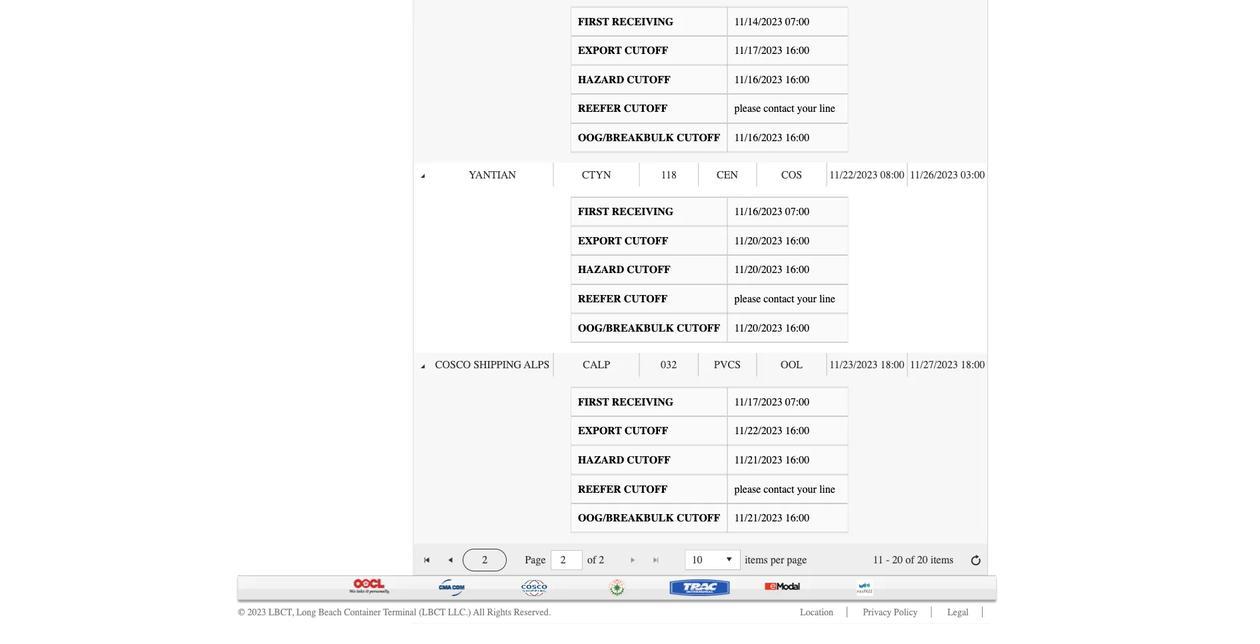 Task type: describe. For each thing, give the bounding box(es) containing it.
11/22/2023 08:00 cell
[[827, 163, 907, 187]]

11/14/2023 07:00
[[735, 15, 810, 28]]

11/21/2023 16:00 for hazard cutoff
[[735, 454, 810, 467]]

first receiving for 11/14/2023 07:00
[[578, 15, 674, 28]]

hazard for 11/20/2023 16:00
[[578, 264, 624, 276]]

6 16:00 from the top
[[785, 322, 810, 334]]

terminal
[[383, 608, 417, 618]]

9 16:00 from the top
[[785, 512, 810, 525]]

reefer cutoff for 11/21/2023 16:00
[[578, 483, 668, 496]]

ool
[[781, 359, 803, 371]]

go to the first page image
[[422, 555, 433, 566]]

118
[[661, 169, 677, 181]]

cen
[[717, 169, 738, 181]]

4 16:00 from the top
[[785, 235, 810, 247]]

1 items from the left
[[745, 555, 768, 567]]

ctyn
[[582, 169, 611, 181]]

© 2023 lbct, long beach container terminal (lbct llc.) all rights reserved.
[[238, 608, 551, 618]]

reserved.
[[514, 608, 551, 618]]

contact for 11/16/2023
[[764, 102, 795, 115]]

first receiving for 11/17/2023 07:00
[[578, 396, 674, 408]]

reefer cutoff for 11/20/2023 16:00
[[578, 293, 668, 305]]

export cutoff for 11/22/2023 16:00
[[578, 425, 668, 438]]

your for 11/16/2023 16:00
[[797, 102, 817, 115]]

alps
[[524, 359, 550, 371]]

11/20/2023 for oog/breakbulk cutoff
[[735, 322, 783, 334]]

11/22/2023 for 11/22/2023 16:00
[[735, 425, 783, 438]]

2 18:00 from the left
[[961, 359, 985, 371]]

032
[[661, 359, 677, 371]]

export for 11/20/2023 16:00
[[578, 235, 622, 247]]

2 2 from the left
[[599, 555, 604, 567]]

location
[[800, 608, 834, 618]]

11/14/2023
[[735, 15, 783, 28]]

11/21/2023 for oog/breakbulk cutoff
[[735, 512, 783, 525]]

first for 11/16/2023 07:00
[[578, 206, 609, 218]]

policy
[[894, 608, 918, 618]]

receiving for 11/16/2023 07:00
[[612, 206, 674, 218]]

per
[[771, 555, 784, 567]]

07:00 for 11/16/2023 07:00
[[785, 206, 810, 218]]

yantian cell
[[432, 163, 553, 187]]

first for 11/17/2023 07:00
[[578, 396, 609, 408]]

cosco shipping alps cell
[[432, 353, 553, 377]]

container
[[344, 608, 381, 618]]

ool cell
[[757, 353, 827, 377]]

1 of from the left
[[587, 555, 596, 567]]

-
[[886, 555, 890, 567]]

11/23/2023
[[830, 359, 878, 371]]

03:00
[[961, 169, 985, 181]]

oog/breakbulk for 11/20/2023 16:00
[[578, 322, 674, 334]]

first receiving for 11/16/2023 07:00
[[578, 206, 674, 218]]

cosco shipping alps
[[435, 359, 550, 371]]

1 20 from the left
[[893, 555, 903, 567]]

yantian
[[469, 169, 516, 181]]

(lbct
[[419, 608, 446, 618]]

please contact your line for 11/20/2023
[[735, 293, 836, 305]]

8 16:00 from the top
[[785, 454, 810, 467]]

of 2
[[587, 555, 604, 567]]

privacy
[[863, 608, 892, 618]]

cen cell
[[698, 163, 757, 187]]

export cutoff for 11/20/2023 16:00
[[578, 235, 668, 247]]

please for 11/16/2023
[[735, 102, 761, 115]]

1 18:00 from the left
[[881, 359, 905, 371]]

118 cell
[[639, 163, 698, 187]]

11/16/2023 for oog/breakbulk cutoff
[[735, 132, 783, 144]]

legal
[[948, 608, 969, 618]]

shipping
[[474, 359, 522, 371]]

11/22/2023 for 11/22/2023 08:00 11/26/2023 03:00
[[830, 169, 878, 181]]

long
[[296, 608, 316, 618]]

contact for 11/20/2023
[[764, 293, 795, 305]]

items per page
[[745, 555, 807, 567]]

llc.)
[[448, 608, 471, 618]]

line for 11/21/2023 16:00
[[820, 483, 836, 496]]



Task type: locate. For each thing, give the bounding box(es) containing it.
please for 11/21/2023
[[735, 483, 761, 496]]

11/26/2023
[[910, 169, 958, 181]]

1 vertical spatial 11/21/2023
[[735, 512, 783, 525]]

2 oog/breakbulk from the top
[[578, 322, 674, 334]]

1 please contact your line from the top
[[735, 102, 836, 115]]

11/23/2023 18:00 cell
[[827, 353, 907, 377]]

2 oog/breakbulk cutoff from the top
[[578, 322, 721, 334]]

1 first from the top
[[578, 15, 609, 28]]

1 vertical spatial first
[[578, 206, 609, 218]]

1 11/21/2023 from the top
[[735, 454, 783, 467]]

0 vertical spatial receiving
[[612, 15, 674, 28]]

1 horizontal spatial 11/22/2023
[[830, 169, 878, 181]]

1 vertical spatial hazard cutoff
[[578, 264, 671, 276]]

2 11/20/2023 from the top
[[735, 264, 783, 276]]

3 reefer from the top
[[578, 483, 621, 496]]

contact
[[764, 102, 795, 115], [764, 293, 795, 305], [764, 483, 795, 496]]

11/16/2023 for hazard cutoff
[[735, 73, 783, 86]]

3 contact from the top
[[764, 483, 795, 496]]

0 horizontal spatial 18:00
[[881, 359, 905, 371]]

0 vertical spatial hazard cutoff
[[578, 73, 671, 86]]

0 vertical spatial 11/16/2023
[[735, 73, 783, 86]]

0 vertical spatial reefer
[[578, 102, 621, 115]]

07:00
[[785, 15, 810, 28], [785, 206, 810, 218], [785, 396, 810, 408]]

export
[[578, 44, 622, 57], [578, 235, 622, 247], [578, 425, 622, 438]]

row
[[414, 163, 988, 187], [414, 353, 988, 377]]

row group
[[414, 0, 988, 544]]

0 horizontal spatial of
[[587, 555, 596, 567]]

11/20/2023
[[735, 235, 783, 247], [735, 264, 783, 276], [735, 322, 783, 334]]

first
[[578, 15, 609, 28], [578, 206, 609, 218], [578, 396, 609, 408]]

2 first from the top
[[578, 206, 609, 218]]

2 11/21/2023 16:00 from the top
[[735, 512, 810, 525]]

oog/breakbulk cutoff for 11/16/2023 16:00
[[578, 132, 721, 144]]

11/23/2023 18:00 11/27/2023 18:00
[[830, 359, 985, 371]]

0 vertical spatial 07:00
[[785, 15, 810, 28]]

please contact your line
[[735, 102, 836, 115], [735, 293, 836, 305], [735, 483, 836, 496]]

reefer for 11/16/2023 16:00
[[578, 102, 621, 115]]

cos cell
[[757, 163, 827, 187]]

11/26/2023 03:00 cell
[[907, 163, 988, 187]]

11/17/2023 16:00
[[735, 44, 810, 57]]

1 vertical spatial 11/21/2023 16:00
[[735, 512, 810, 525]]

2 contact from the top
[[764, 293, 795, 305]]

receiving
[[612, 15, 674, 28], [612, 206, 674, 218], [612, 396, 674, 408]]

all
[[473, 608, 485, 618]]

oog/breakbulk cutoff up "118" cell
[[578, 132, 721, 144]]

1 vertical spatial hazard
[[578, 264, 624, 276]]

tree grid containing first receiving
[[414, 0, 988, 544]]

your for 11/21/2023 16:00
[[797, 483, 817, 496]]

7 16:00 from the top
[[785, 425, 810, 438]]

20
[[893, 555, 903, 567], [917, 555, 928, 567]]

export for 11/22/2023 16:00
[[578, 425, 622, 438]]

3 export cutoff from the top
[[578, 425, 668, 438]]

0 horizontal spatial 20
[[893, 555, 903, 567]]

hazard cutoff for 11/20/2023 16:00
[[578, 264, 671, 276]]

1 vertical spatial your
[[797, 293, 817, 305]]

1 reefer cutoff from the top
[[578, 102, 668, 115]]

export cutoff for 11/17/2023 16:00
[[578, 44, 668, 57]]

2 vertical spatial oog/breakbulk
[[578, 512, 674, 525]]

please contact your line up 'ool' cell
[[735, 293, 836, 305]]

1 vertical spatial 11/16/2023
[[735, 132, 783, 144]]

1 vertical spatial 07:00
[[785, 206, 810, 218]]

1 11/16/2023 from the top
[[735, 73, 783, 86]]

your
[[797, 102, 817, 115], [797, 293, 817, 305], [797, 483, 817, 496]]

oog/breakbulk
[[578, 132, 674, 144], [578, 322, 674, 334], [578, 512, 674, 525]]

refresh image
[[971, 555, 981, 566]]

5 16:00 from the top
[[785, 264, 810, 276]]

1 vertical spatial contact
[[764, 293, 795, 305]]

11/16/2023 down the 11/17/2023 16:00
[[735, 73, 783, 86]]

11/16/2023
[[735, 73, 783, 86], [735, 132, 783, 144], [735, 206, 783, 218]]

export for 11/17/2023 16:00
[[578, 44, 622, 57]]

3 first from the top
[[578, 396, 609, 408]]

row group containing first receiving
[[414, 0, 988, 544]]

11/22/2023 08:00 11/26/2023 03:00
[[830, 169, 985, 181]]

2 vertical spatial hazard cutoff
[[578, 454, 671, 467]]

11/16/2023 up cen
[[735, 132, 783, 144]]

1 vertical spatial please
[[735, 293, 761, 305]]

0 vertical spatial export cutoff
[[578, 44, 668, 57]]

items left refresh icon
[[931, 555, 954, 567]]

11/20/2023 16:00
[[735, 235, 810, 247], [735, 264, 810, 276], [735, 322, 810, 334]]

oog/breakbulk cutoff up the 032 cell
[[578, 322, 721, 334]]

0 horizontal spatial 2
[[482, 555, 488, 567]]

oog/breakbulk up calp in the bottom left of the page
[[578, 322, 674, 334]]

row containing yantian
[[414, 163, 988, 187]]

privacy policy
[[863, 608, 918, 618]]

18:00
[[881, 359, 905, 371], [961, 359, 985, 371]]

1 oog/breakbulk from the top
[[578, 132, 674, 144]]

1 11/16/2023 16:00 from the top
[[735, 73, 810, 86]]

2 reefer from the top
[[578, 293, 621, 305]]

11/20/2023 16:00 for export cutoff
[[735, 235, 810, 247]]

1 vertical spatial 11/16/2023 16:00
[[735, 132, 810, 144]]

11/20/2023 16:00 for hazard cutoff
[[735, 264, 810, 276]]

page
[[787, 555, 807, 567]]

reefer cutoff for 11/16/2023 16:00
[[578, 102, 668, 115]]

11/16/2023 07:00
[[735, 206, 810, 218]]

3 hazard from the top
[[578, 454, 624, 467]]

2 please from the top
[[735, 293, 761, 305]]

11/21/2023
[[735, 454, 783, 467], [735, 512, 783, 525]]

3 please from the top
[[735, 483, 761, 496]]

0 horizontal spatial 11/22/2023
[[735, 425, 783, 438]]

1 11/20/2023 from the top
[[735, 235, 783, 247]]

3 receiving from the top
[[612, 396, 674, 408]]

please contact your line for 11/16/2023
[[735, 102, 836, 115]]

1 export cutoff from the top
[[578, 44, 668, 57]]

07:00 down cos
[[785, 206, 810, 218]]

2 vertical spatial first receiving
[[578, 396, 674, 408]]

0 vertical spatial oog/breakbulk cutoff
[[578, 132, 721, 144]]

rights
[[487, 608, 512, 618]]

of right 2 field
[[587, 555, 596, 567]]

cutoff
[[625, 44, 668, 57], [627, 73, 671, 86], [624, 102, 668, 115], [677, 132, 721, 144], [625, 235, 668, 247], [627, 264, 671, 276], [624, 293, 668, 305], [677, 322, 721, 334], [625, 425, 668, 438], [627, 454, 671, 467], [624, 483, 668, 496], [677, 512, 721, 525]]

11/16/2023 16:00
[[735, 73, 810, 86], [735, 132, 810, 144]]

1 please from the top
[[735, 102, 761, 115]]

oog/breakbulk cutoff
[[578, 132, 721, 144], [578, 322, 721, 334], [578, 512, 721, 525]]

0 vertical spatial 11/17/2023
[[735, 44, 783, 57]]

11/16/2023 16:00 up cos cell
[[735, 132, 810, 144]]

3 11/20/2023 16:00 from the top
[[735, 322, 810, 334]]

ctyn cell
[[553, 163, 639, 187]]

1 receiving from the top
[[612, 15, 674, 28]]

10
[[692, 554, 703, 567]]

please for 11/20/2023
[[735, 293, 761, 305]]

11/16/2023 16:00 for hazard cutoff
[[735, 73, 810, 86]]

3 oog/breakbulk from the top
[[578, 512, 674, 525]]

2 hazard from the top
[[578, 264, 624, 276]]

2 row from the top
[[414, 353, 988, 377]]

2 vertical spatial your
[[797, 483, 817, 496]]

1 hazard cutoff from the top
[[578, 73, 671, 86]]

1 reefer from the top
[[578, 102, 621, 115]]

1 2 from the left
[[482, 555, 488, 567]]

2 07:00 from the top
[[785, 206, 810, 218]]

0 vertical spatial 11/21/2023 16:00
[[735, 454, 810, 467]]

11/27/2023
[[910, 359, 958, 371]]

items left 'per'
[[745, 555, 768, 567]]

receiving for 11/17/2023 07:00
[[612, 396, 674, 408]]

11/20/2023 for hazard cutoff
[[735, 264, 783, 276]]

18:00 right 11/23/2023
[[881, 359, 905, 371]]

0 vertical spatial row
[[414, 163, 988, 187]]

0 vertical spatial line
[[820, 102, 836, 115]]

reefer
[[578, 102, 621, 115], [578, 293, 621, 305], [578, 483, 621, 496]]

2 vertical spatial hazard
[[578, 454, 624, 467]]

1 vertical spatial first receiving
[[578, 206, 674, 218]]

1 11/21/2023 16:00 from the top
[[735, 454, 810, 467]]

of right -
[[906, 555, 915, 567]]

11/17/2023 for 11/17/2023 07:00
[[735, 396, 783, 408]]

2 vertical spatial receiving
[[612, 396, 674, 408]]

11/27/2023 18:00 cell
[[907, 353, 988, 377]]

18:00 right 11/27/2023
[[961, 359, 985, 371]]

1 horizontal spatial of
[[906, 555, 915, 567]]

1 16:00 from the top
[[785, 44, 810, 57]]

11/17/2023 for 11/17/2023 16:00
[[735, 44, 783, 57]]

11/17/2023 07:00
[[735, 396, 810, 408]]

1 horizontal spatial 18:00
[[961, 359, 985, 371]]

2 vertical spatial export
[[578, 425, 622, 438]]

1 vertical spatial reefer
[[578, 293, 621, 305]]

11 - 20 of 20 items
[[873, 555, 954, 567]]

your for 11/20/2023 16:00
[[797, 293, 817, 305]]

oog/breakbulk cutoff for 11/21/2023 16:00
[[578, 512, 721, 525]]

2 please contact your line from the top
[[735, 293, 836, 305]]

11/20/2023 for export cutoff
[[735, 235, 783, 247]]

1 11/20/2023 16:00 from the top
[[735, 235, 810, 247]]

please
[[735, 102, 761, 115], [735, 293, 761, 305], [735, 483, 761, 496]]

2 your from the top
[[797, 293, 817, 305]]

2 11/16/2023 16:00 from the top
[[735, 132, 810, 144]]

1 row from the top
[[414, 163, 988, 187]]

1 vertical spatial row
[[414, 353, 988, 377]]

11
[[873, 555, 884, 567]]

2 vertical spatial line
[[820, 483, 836, 496]]

3 11/20/2023 from the top
[[735, 322, 783, 334]]

pvcs cell
[[698, 353, 757, 377]]

0 vertical spatial your
[[797, 102, 817, 115]]

07:00 for 11/17/2023 07:00
[[785, 396, 810, 408]]

1 vertical spatial 11/22/2023
[[735, 425, 783, 438]]

0 vertical spatial 11/20/2023 16:00
[[735, 235, 810, 247]]

0 vertical spatial please
[[735, 102, 761, 115]]

2 vertical spatial 11/20/2023
[[735, 322, 783, 334]]

11/16/2023 16:00 for oog/breakbulk cutoff
[[735, 132, 810, 144]]

1 vertical spatial please contact your line
[[735, 293, 836, 305]]

2 vertical spatial 11/16/2023
[[735, 206, 783, 218]]

reefer cutoff
[[578, 102, 668, 115], [578, 293, 668, 305], [578, 483, 668, 496]]

11/21/2023 16:00 down 11/22/2023 16:00
[[735, 454, 810, 467]]

2 vertical spatial first
[[578, 396, 609, 408]]

hazard cutoff
[[578, 73, 671, 86], [578, 264, 671, 276], [578, 454, 671, 467]]

0 vertical spatial 11/16/2023 16:00
[[735, 73, 810, 86]]

oog/breakbulk cutoff for 11/20/2023 16:00
[[578, 322, 721, 334]]

1 vertical spatial line
[[820, 293, 836, 305]]

11/21/2023 for hazard cutoff
[[735, 454, 783, 467]]

2 first receiving from the top
[[578, 206, 674, 218]]

calp
[[583, 359, 610, 371]]

11/17/2023
[[735, 44, 783, 57], [735, 396, 783, 408]]

3 07:00 from the top
[[785, 396, 810, 408]]

2 reefer cutoff from the top
[[578, 293, 668, 305]]

first receiving
[[578, 15, 674, 28], [578, 206, 674, 218], [578, 396, 674, 408]]

0 vertical spatial export
[[578, 44, 622, 57]]

1 vertical spatial oog/breakbulk cutoff
[[578, 322, 721, 334]]

©
[[238, 608, 245, 618]]

11/21/2023 16:00
[[735, 454, 810, 467], [735, 512, 810, 525]]

hazard cutoff for 11/16/2023 16:00
[[578, 73, 671, 86]]

0 horizontal spatial items
[[745, 555, 768, 567]]

1 vertical spatial reefer cutoff
[[578, 293, 668, 305]]

3 line from the top
[[820, 483, 836, 496]]

line for 11/20/2023 16:00
[[820, 293, 836, 305]]

3 oog/breakbulk cutoff from the top
[[578, 512, 721, 525]]

1 oog/breakbulk cutoff from the top
[[578, 132, 721, 144]]

receiving for 11/14/2023 07:00
[[612, 15, 674, 28]]

hazard cutoff for 11/21/2023 16:00
[[578, 454, 671, 467]]

11/21/2023 16:00 for oog/breakbulk cutoff
[[735, 512, 810, 525]]

2 export cutoff from the top
[[578, 235, 668, 247]]

1 vertical spatial export
[[578, 235, 622, 247]]

1 horizontal spatial 20
[[917, 555, 928, 567]]

0 vertical spatial oog/breakbulk
[[578, 132, 674, 144]]

1 vertical spatial 11/20/2023 16:00
[[735, 264, 810, 276]]

11/21/2023 16:00 up items per page
[[735, 512, 810, 525]]

08:00
[[881, 169, 905, 181]]

1 contact from the top
[[764, 102, 795, 115]]

0 vertical spatial 11/21/2023
[[735, 454, 783, 467]]

11/21/2023 down 11/22/2023 16:00
[[735, 454, 783, 467]]

1 vertical spatial oog/breakbulk
[[578, 322, 674, 334]]

0 vertical spatial 11/20/2023
[[735, 235, 783, 247]]

3 please contact your line from the top
[[735, 483, 836, 496]]

16:00
[[785, 44, 810, 57], [785, 73, 810, 86], [785, 132, 810, 144], [785, 235, 810, 247], [785, 264, 810, 276], [785, 322, 810, 334], [785, 425, 810, 438], [785, 454, 810, 467], [785, 512, 810, 525]]

2 11/20/2023 16:00 from the top
[[735, 264, 810, 276]]

1 vertical spatial 11/20/2023
[[735, 264, 783, 276]]

0 vertical spatial 11/22/2023
[[830, 169, 878, 181]]

line
[[820, 102, 836, 115], [820, 293, 836, 305], [820, 483, 836, 496]]

11/16/2023 for first receiving
[[735, 206, 783, 218]]

hazard for 11/21/2023 16:00
[[578, 454, 624, 467]]

2 line from the top
[[820, 293, 836, 305]]

11/22/2023
[[830, 169, 878, 181], [735, 425, 783, 438]]

1 your from the top
[[797, 102, 817, 115]]

lbct,
[[269, 608, 294, 618]]

export cutoff
[[578, 44, 668, 57], [578, 235, 668, 247], [578, 425, 668, 438]]

0 vertical spatial hazard
[[578, 73, 624, 86]]

1 first receiving from the top
[[578, 15, 674, 28]]

oog/breakbulk for 11/21/2023 16:00
[[578, 512, 674, 525]]

2 20 from the left
[[917, 555, 928, 567]]

2 right 2 field
[[599, 555, 604, 567]]

2 11/21/2023 from the top
[[735, 512, 783, 525]]

1 vertical spatial receiving
[[612, 206, 674, 218]]

2 of from the left
[[906, 555, 915, 567]]

3 hazard cutoff from the top
[[578, 454, 671, 467]]

hazard for 11/16/2023 16:00
[[578, 73, 624, 86]]

11/16/2023 down cen
[[735, 206, 783, 218]]

11/22/2023 down 11/17/2023 07:00
[[735, 425, 783, 438]]

3 first receiving from the top
[[578, 396, 674, 408]]

2 11/17/2023 from the top
[[735, 396, 783, 408]]

07:00 up the 11/17/2023 16:00
[[785, 15, 810, 28]]

cosco
[[435, 359, 471, 371]]

1 horizontal spatial items
[[931, 555, 954, 567]]

2 vertical spatial export cutoff
[[578, 425, 668, 438]]

contact for 11/21/2023
[[764, 483, 795, 496]]

2 vertical spatial reefer
[[578, 483, 621, 496]]

2 16:00 from the top
[[785, 73, 810, 86]]

11/21/2023 up items per page
[[735, 512, 783, 525]]

0 vertical spatial first
[[578, 15, 609, 28]]

3 your from the top
[[797, 483, 817, 496]]

2 right go to the previous page image
[[482, 555, 488, 567]]

2 receiving from the top
[[612, 206, 674, 218]]

tree grid
[[414, 0, 988, 544]]

first for 11/14/2023 07:00
[[578, 15, 609, 28]]

calp cell
[[553, 353, 639, 377]]

legal link
[[948, 608, 969, 618]]

1 07:00 from the top
[[785, 15, 810, 28]]

0 vertical spatial first receiving
[[578, 15, 674, 28]]

3 11/16/2023 from the top
[[735, 206, 783, 218]]

items
[[745, 555, 768, 567], [931, 555, 954, 567]]

beach
[[318, 608, 342, 618]]

2 vertical spatial contact
[[764, 483, 795, 496]]

page
[[525, 555, 546, 567]]

3 16:00 from the top
[[785, 132, 810, 144]]

1 vertical spatial 11/17/2023
[[735, 396, 783, 408]]

2023
[[248, 608, 266, 618]]

2 vertical spatial oog/breakbulk cutoff
[[578, 512, 721, 525]]

of
[[587, 555, 596, 567], [906, 555, 915, 567]]

11/22/2023 16:00
[[735, 425, 810, 438]]

2 vertical spatial please contact your line
[[735, 483, 836, 496]]

11/17/2023 down 11/14/2023
[[735, 44, 783, 57]]

2 vertical spatial 11/20/2023 16:00
[[735, 322, 810, 334]]

1 horizontal spatial 2
[[599, 555, 604, 567]]

2 11/16/2023 from the top
[[735, 132, 783, 144]]

0 vertical spatial reefer cutoff
[[578, 102, 668, 115]]

07:00 down ool
[[785, 396, 810, 408]]

032 cell
[[639, 353, 698, 377]]

2 vertical spatial 07:00
[[785, 396, 810, 408]]

oog/breakbulk up of 2
[[578, 512, 674, 525]]

11/17/2023 up 11/22/2023 16:00
[[735, 396, 783, 408]]

1 line from the top
[[820, 102, 836, 115]]

privacy policy link
[[863, 608, 918, 618]]

3 export from the top
[[578, 425, 622, 438]]

11/20/2023 16:00 for oog/breakbulk cutoff
[[735, 322, 810, 334]]

1 11/17/2023 from the top
[[735, 44, 783, 57]]

please contact your line down the 11/17/2023 16:00
[[735, 102, 836, 115]]

oog/breakbulk cutoff up 10
[[578, 512, 721, 525]]

1 hazard from the top
[[578, 73, 624, 86]]

11/22/2023 left 08:00
[[830, 169, 878, 181]]

0 vertical spatial contact
[[764, 102, 795, 115]]

hazard
[[578, 73, 624, 86], [578, 264, 624, 276], [578, 454, 624, 467]]

please contact your line for 11/21/2023
[[735, 483, 836, 496]]

line for 11/16/2023 16:00
[[820, 102, 836, 115]]

reefer for 11/21/2023 16:00
[[578, 483, 621, 496]]

0 vertical spatial please contact your line
[[735, 102, 836, 115]]

2 vertical spatial reefer cutoff
[[578, 483, 668, 496]]

1 export from the top
[[578, 44, 622, 57]]

07:00 for 11/14/2023 07:00
[[785, 15, 810, 28]]

2 export from the top
[[578, 235, 622, 247]]

oog/breakbulk for 11/16/2023 16:00
[[578, 132, 674, 144]]

2
[[482, 555, 488, 567], [599, 555, 604, 567]]

2 items from the left
[[931, 555, 954, 567]]

1 vertical spatial export cutoff
[[578, 235, 668, 247]]

2 vertical spatial please
[[735, 483, 761, 496]]

cos
[[782, 169, 802, 181]]

row containing cosco shipping alps
[[414, 353, 988, 377]]

2 hazard cutoff from the top
[[578, 264, 671, 276]]

location link
[[800, 608, 834, 618]]

pvcs
[[714, 359, 741, 371]]

go to the previous page image
[[445, 555, 456, 566]]

reefer for 11/20/2023 16:00
[[578, 293, 621, 305]]

11/16/2023 16:00 down the 11/17/2023 16:00
[[735, 73, 810, 86]]

3 reefer cutoff from the top
[[578, 483, 668, 496]]

2 field
[[551, 551, 583, 571]]

oog/breakbulk up the ctyn
[[578, 132, 674, 144]]

please contact your line down 11/22/2023 16:00
[[735, 483, 836, 496]]



Task type: vqa. For each thing, say whether or not it's contained in the screenshot.
11/27/2023
yes



